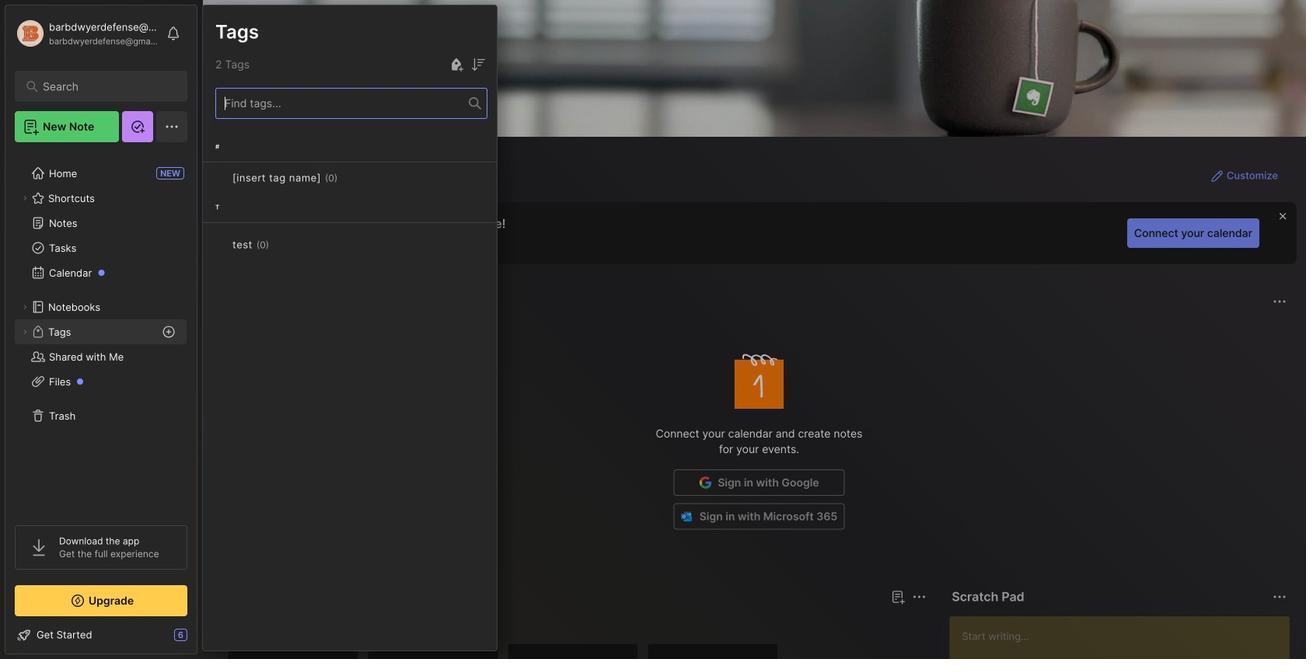 Task type: describe. For each thing, give the bounding box(es) containing it.
tag actions image for left tag actions field
[[269, 239, 294, 251]]

1 vertical spatial row group
[[228, 644, 788, 660]]

tag actions image for the top tag actions field
[[338, 172, 363, 184]]

Account field
[[15, 18, 159, 49]]



Task type: locate. For each thing, give the bounding box(es) containing it.
0 vertical spatial row group
[[203, 131, 497, 282]]

sort options image
[[469, 55, 488, 74]]

Search text field
[[43, 79, 167, 94]]

Start writing… text field
[[963, 617, 1290, 660]]

Help and Learning task checklist field
[[5, 623, 197, 648]]

0 vertical spatial tag actions image
[[338, 172, 363, 184]]

row group
[[203, 131, 497, 282], [228, 644, 788, 660]]

none search field inside main element
[[43, 77, 167, 96]]

Find tags… text field
[[216, 93, 469, 114]]

expand notebooks image
[[20, 303, 30, 312]]

tree
[[5, 152, 197, 512]]

0 horizontal spatial tag actions image
[[269, 239, 294, 251]]

0 vertical spatial tag actions field
[[338, 170, 363, 186]]

1 horizontal spatial tag actions image
[[338, 172, 363, 184]]

expand tags image
[[20, 328, 30, 337]]

Sort field
[[469, 55, 488, 74]]

tag actions image
[[338, 172, 363, 184], [269, 239, 294, 251]]

create new tag image
[[447, 55, 466, 74]]

click to collapse image
[[196, 631, 208, 650]]

1 vertical spatial tag actions field
[[269, 237, 294, 253]]

main element
[[0, 0, 202, 660]]

tree inside main element
[[5, 152, 197, 512]]

tab
[[231, 616, 277, 635]]

0 horizontal spatial tag actions field
[[269, 237, 294, 253]]

Tag actions field
[[338, 170, 363, 186], [269, 237, 294, 253]]

None search field
[[43, 77, 167, 96]]

1 horizontal spatial tag actions field
[[338, 170, 363, 186]]

1 vertical spatial tag actions image
[[269, 239, 294, 251]]



Task type: vqa. For each thing, say whether or not it's contained in the screenshot.
the top Tag actions image
yes



